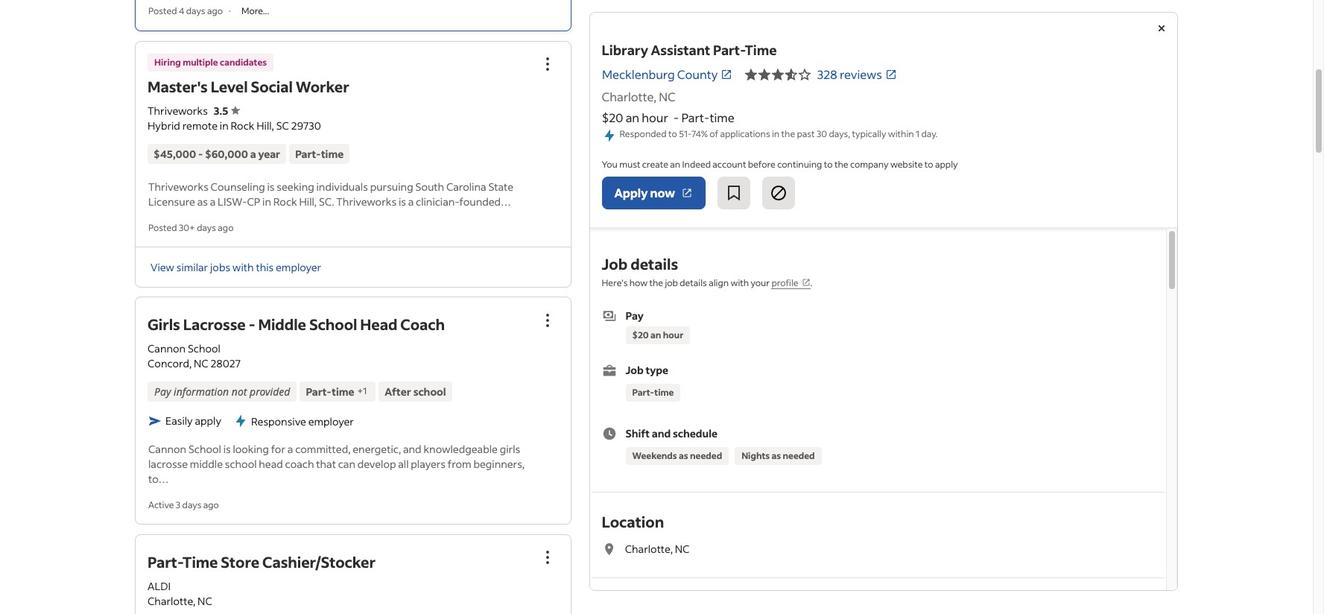 Task type: describe. For each thing, give the bounding box(es) containing it.
website
[[891, 159, 923, 170]]

clinician-
[[416, 194, 459, 208]]

hour for $20 an hour
[[663, 330, 684, 341]]

job details
[[602, 254, 679, 274]]

before
[[748, 159, 776, 170]]

align
[[709, 277, 729, 289]]

responsive
[[251, 414, 306, 428]]

an for $20 an hour - part-time
[[626, 110, 640, 125]]

part- down job type
[[633, 387, 655, 398]]

more... button
[[237, 5, 274, 17]]

$20 for $20 an hour - part-time
[[602, 110, 624, 125]]

looking
[[233, 442, 269, 456]]

girls
[[500, 442, 520, 456]]

$20 an hour
[[633, 330, 684, 341]]

2 horizontal spatial -
[[674, 110, 679, 125]]

seeking
[[277, 179, 314, 193]]

job
[[665, 277, 678, 289]]

view
[[151, 260, 174, 274]]

1 vertical spatial an
[[671, 159, 681, 170]]

here's how the job details align with your
[[602, 277, 772, 289]]

posted for posted 30+ days ago
[[148, 222, 177, 233]]

save this job image
[[725, 184, 743, 202]]

1 horizontal spatial school
[[413, 384, 446, 398]]

pursuing
[[370, 179, 413, 193]]

you
[[602, 159, 618, 170]]

close job details image
[[1153, 19, 1171, 37]]

1 vertical spatial -
[[198, 146, 203, 161]]

apply now
[[615, 185, 675, 201]]

a down the pursuing
[[408, 194, 414, 208]]

$60,000
[[205, 146, 248, 161]]

posted 30+ days ago
[[148, 222, 234, 233]]

time up of at right
[[710, 110, 735, 125]]

as inside thriveworks counseling is seeking individuals pursuing south carolina state licensure as a lisw-cp in rock hill, sc. thriveworks is a clinician-founded…
[[197, 194, 208, 208]]

create
[[643, 159, 669, 170]]

master's level social worker button
[[148, 76, 349, 96]]

active 3 days ago
[[148, 499, 219, 510]]

2 horizontal spatial is
[[399, 194, 406, 208]]

job actions for girls lacrosse - middle school head coach is collapsed image
[[539, 311, 557, 329]]

ago for school
[[203, 499, 219, 510]]

part- up responsive employer
[[306, 384, 332, 398]]

cannon school is looking for a committed, energetic, and knowledgeable girls lacrosse middle school head coach that can develop all players from beginners, to…
[[148, 442, 525, 486]]

part- up "county"
[[714, 41, 745, 59]]

can
[[338, 457, 355, 471]]

county
[[677, 66, 718, 82]]

- inside girls lacrosse - middle school head coach cannon school concord, nc 28027
[[249, 314, 255, 334]]

an for $20 an hour
[[651, 330, 662, 341]]

library assistant part-time
[[602, 41, 777, 59]]

aldi
[[148, 579, 171, 593]]

rock inside thriveworks counseling is seeking individuals pursuing south carolina state licensure as a lisw-cp in rock hill, sc. thriveworks is a clinician-founded…
[[273, 194, 297, 208]]

cannon inside cannon school is looking for a committed, energetic, and knowledgeable girls lacrosse middle school head coach that can develop all players from beginners, to…
[[148, 442, 186, 456]]

counseling
[[211, 179, 265, 193]]

view similar jobs with this employer
[[151, 260, 321, 274]]

1 vertical spatial employer
[[308, 414, 354, 428]]

0 vertical spatial ago
[[207, 5, 223, 17]]

328
[[818, 66, 838, 82]]

mecklenburg
[[602, 66, 675, 82]]

is for licensure
[[267, 179, 275, 193]]

$45,000 - $60,000 a year
[[154, 146, 280, 161]]

weekends
[[633, 450, 677, 461]]

nights
[[742, 450, 770, 461]]

hybrid
[[148, 118, 180, 132]]

1 horizontal spatial with
[[731, 277, 749, 289]]

1 vertical spatial apply
[[195, 414, 221, 428]]

your
[[751, 277, 770, 289]]

south
[[415, 179, 444, 193]]

part-time for thriveworks counseling is seeking individuals pursuing south carolina state licensure as a lisw-cp in rock hill, sc. thriveworks is a clinician-founded…
[[295, 146, 344, 161]]

jobs
[[210, 260, 230, 274]]

coach
[[285, 457, 314, 471]]

from
[[448, 457, 471, 471]]

master's level social worker
[[148, 76, 349, 96]]

apply now button
[[602, 177, 706, 210]]

more...
[[241, 5, 269, 17]]

part-time for location
[[633, 387, 674, 398]]

job for job type
[[626, 363, 644, 377]]

weekends as needed
[[633, 450, 723, 461]]

middle
[[190, 457, 223, 471]]

job type
[[626, 363, 669, 377]]

this
[[256, 260, 274, 274]]

job actions for master's level social worker is collapsed image
[[539, 55, 557, 73]]

you must create an indeed account before continuing to the company website to apply
[[602, 159, 958, 170]]

0 vertical spatial details
[[631, 254, 679, 274]]

days for school
[[182, 499, 201, 510]]

1 horizontal spatial and
[[652, 426, 671, 441]]

0 vertical spatial days
[[186, 5, 205, 17]]

indeed
[[683, 159, 711, 170]]

2 horizontal spatial in
[[772, 128, 780, 139]]

$20 an hour - part-time
[[602, 110, 735, 125]]

carolina
[[446, 179, 486, 193]]

location
[[602, 512, 664, 531]]

time inside part-time store cashier/stocker aldi charlotte, nc
[[182, 552, 218, 571]]

charlotte, for library assistant part-time
[[602, 89, 657, 104]]

lacrosse
[[183, 314, 246, 334]]

1 inside part-time + 1
[[363, 385, 367, 397]]

2 horizontal spatial to
[[925, 159, 934, 170]]

51-
[[679, 128, 692, 139]]

part- up 74%
[[682, 110, 710, 125]]

days for counseling
[[197, 222, 216, 233]]

hill, inside thriveworks counseling is seeking individuals pursuing south carolina state licensure as a lisw-cp in rock hill, sc. thriveworks is a clinician-founded…
[[299, 194, 317, 208]]

0 horizontal spatial to
[[669, 128, 678, 139]]

part-time store cashier/stocker aldi charlotte, nc
[[148, 552, 376, 608]]

assistant
[[651, 41, 711, 59]]

3
[[176, 499, 181, 510]]

multiple
[[183, 56, 218, 67]]

nc inside girls lacrosse - middle school head coach cannon school concord, nc 28027
[[194, 356, 208, 370]]

easily
[[165, 414, 193, 428]]

sc.
[[319, 194, 334, 208]]

0 vertical spatial school
[[309, 314, 357, 334]]

head
[[259, 457, 283, 471]]

reviews
[[840, 66, 882, 82]]

part-time + 1
[[306, 384, 367, 398]]

licensure
[[148, 194, 195, 208]]

is for knowledgeable
[[223, 442, 231, 456]]

concord,
[[148, 356, 192, 370]]

part- down 29730
[[295, 146, 321, 161]]

a left lisw-
[[210, 194, 216, 208]]

hour for $20 an hour - part-time
[[642, 110, 669, 125]]

as for nights as needed
[[772, 450, 781, 461]]

candidates
[[220, 56, 267, 67]]

30+
[[179, 222, 195, 233]]

sc
[[276, 118, 289, 132]]

+
[[357, 385, 363, 397]]

school inside cannon school is looking for a committed, energetic, and knowledgeable girls lacrosse middle school head coach that can develop all players from beginners, to…
[[225, 457, 257, 471]]

0 vertical spatial with
[[232, 260, 254, 274]]

cashier/stocker
[[262, 552, 376, 571]]

4
[[179, 5, 184, 17]]

within
[[888, 128, 914, 139]]



Task type: vqa. For each thing, say whether or not it's contained in the screenshot.
Newsmax Media, Inc. logo
no



Task type: locate. For each thing, give the bounding box(es) containing it.
1 horizontal spatial an
[[651, 330, 662, 341]]

1 horizontal spatial details
[[680, 277, 707, 289]]

days right 30+
[[197, 222, 216, 233]]

charlotte, nc down "mecklenburg"
[[602, 89, 676, 104]]

0 vertical spatial time
[[745, 41, 777, 59]]

is inside cannon school is looking for a committed, energetic, and knowledgeable girls lacrosse middle school head coach that can develop all players from beginners, to…
[[223, 442, 231, 456]]

committed,
[[295, 442, 351, 456]]

school left the head at bottom left
[[309, 314, 357, 334]]

1 vertical spatial charlotte, nc
[[625, 542, 690, 556]]

with left your at the top right
[[731, 277, 749, 289]]

school up middle
[[188, 442, 221, 456]]

$45,000
[[154, 146, 196, 161]]

shift
[[626, 426, 650, 441]]

0 horizontal spatial school
[[225, 457, 257, 471]]

$20
[[602, 110, 624, 125], [633, 330, 649, 341]]

1 vertical spatial hour
[[663, 330, 684, 341]]

1 vertical spatial details
[[680, 277, 707, 289]]

1 horizontal spatial is
[[267, 179, 275, 193]]

school up 28027
[[188, 341, 220, 355]]

cannon inside girls lacrosse - middle school head coach cannon school concord, nc 28027
[[148, 341, 186, 355]]

1 horizontal spatial $20
[[633, 330, 649, 341]]

0 horizontal spatial needed
[[690, 450, 723, 461]]

charlotte, down aldi
[[148, 594, 195, 608]]

must
[[620, 159, 641, 170]]

and up all
[[403, 442, 422, 456]]

the left company
[[835, 159, 849, 170]]

employer right this at left
[[276, 260, 321, 274]]

0 vertical spatial hill,
[[256, 118, 274, 132]]

nc inside part-time store cashier/stocker aldi charlotte, nc
[[198, 594, 212, 608]]

profile
[[772, 277, 799, 289]]

an right "create"
[[671, 159, 681, 170]]

1 horizontal spatial pay
[[626, 309, 644, 323]]

as down schedule
[[679, 450, 689, 461]]

0 horizontal spatial apply
[[195, 414, 221, 428]]

part- up aldi
[[148, 552, 182, 571]]

0 horizontal spatial the
[[650, 277, 664, 289]]

easily apply
[[165, 414, 221, 428]]

the left past
[[782, 128, 796, 139]]

lacrosse
[[148, 457, 188, 471]]

days
[[186, 5, 205, 17], [197, 222, 216, 233], [182, 499, 201, 510]]

1 vertical spatial school
[[225, 457, 257, 471]]

master's
[[148, 76, 208, 96]]

328 reviews
[[818, 66, 882, 82]]

charlotte, for location
[[625, 542, 673, 556]]

continuing
[[778, 159, 823, 170]]

players
[[411, 457, 446, 471]]

of
[[710, 128, 719, 139]]

and inside cannon school is looking for a committed, energetic, and knowledgeable girls lacrosse middle school head coach that can develop all players from beginners, to…
[[403, 442, 422, 456]]

time
[[745, 41, 777, 59], [182, 552, 218, 571]]

responded
[[620, 128, 667, 139]]

posted 4 days ago ·
[[148, 5, 231, 17]]

0 vertical spatial and
[[652, 426, 671, 441]]

$20 for $20 an hour
[[633, 330, 649, 341]]

time left store
[[182, 552, 218, 571]]

remote
[[182, 118, 218, 132]]

0 horizontal spatial rock
[[231, 118, 254, 132]]

0 vertical spatial -
[[674, 110, 679, 125]]

now
[[651, 185, 675, 201]]

0 vertical spatial the
[[782, 128, 796, 139]]

1 vertical spatial the
[[835, 159, 849, 170]]

3.5 out of five stars rating image
[[214, 103, 240, 117]]

is left the looking
[[223, 442, 231, 456]]

middle
[[258, 314, 306, 334]]

cannon up lacrosse
[[148, 442, 186, 456]]

an up the type
[[651, 330, 662, 341]]

and
[[652, 426, 671, 441], [403, 442, 422, 456]]

0 vertical spatial school
[[413, 384, 446, 398]]

hill, left sc
[[256, 118, 274, 132]]

needed down schedule
[[690, 450, 723, 461]]

328 reviews link
[[818, 66, 897, 82]]

level
[[211, 76, 248, 96]]

and up weekends on the bottom of page
[[652, 426, 671, 441]]

in inside thriveworks counseling is seeking individuals pursuing south carolina state licensure as a lisw-cp in rock hill, sc. thriveworks is a clinician-founded…
[[262, 194, 271, 208]]

2 horizontal spatial as
[[772, 450, 781, 461]]

not
[[232, 384, 247, 398]]

0 horizontal spatial time
[[182, 552, 218, 571]]

posted
[[148, 5, 177, 17], [148, 222, 177, 233]]

knowledgeable
[[424, 442, 498, 456]]

is down the pursuing
[[399, 194, 406, 208]]

typically
[[852, 128, 887, 139]]

apply right easily
[[195, 414, 221, 428]]

schedule
[[673, 426, 718, 441]]

girls lacrosse - middle school head coach button
[[148, 314, 445, 334]]

2 vertical spatial -
[[249, 314, 255, 334]]

company
[[851, 159, 889, 170]]

3.5
[[214, 103, 228, 117]]

needed right nights
[[783, 450, 815, 461]]

1 vertical spatial with
[[731, 277, 749, 289]]

in left past
[[772, 128, 780, 139]]

days right 4 at the left top
[[186, 5, 205, 17]]

cannon
[[148, 341, 186, 355], [148, 442, 186, 456]]

2 vertical spatial charlotte,
[[148, 594, 195, 608]]

1 horizontal spatial to
[[824, 159, 833, 170]]

0 vertical spatial is
[[267, 179, 275, 193]]

ago down lisw-
[[218, 222, 234, 233]]

to right continuing
[[824, 159, 833, 170]]

job for job details
[[602, 254, 628, 274]]

0 horizontal spatial details
[[631, 254, 679, 274]]

2 horizontal spatial the
[[835, 159, 849, 170]]

ago
[[207, 5, 223, 17], [218, 222, 234, 233], [203, 499, 219, 510]]

2 vertical spatial thriveworks
[[336, 194, 397, 208]]

nc
[[659, 89, 676, 104], [194, 356, 208, 370], [675, 542, 690, 556], [198, 594, 212, 608]]

details right job
[[680, 277, 707, 289]]

1 vertical spatial pay
[[154, 384, 171, 398]]

hiring multiple candidates
[[154, 56, 267, 67]]

0 vertical spatial rock
[[231, 118, 254, 132]]

2 vertical spatial the
[[650, 277, 664, 289]]

0 horizontal spatial pay
[[154, 384, 171, 398]]

1 vertical spatial is
[[399, 194, 406, 208]]

charlotte, inside part-time store cashier/stocker aldi charlotte, nc
[[148, 594, 195, 608]]

-
[[674, 110, 679, 125], [198, 146, 203, 161], [249, 314, 255, 334]]

1 vertical spatial part-time
[[633, 387, 674, 398]]

0 horizontal spatial part-time
[[295, 146, 344, 161]]

charlotte, nc for library assistant part-time
[[602, 89, 676, 104]]

after
[[385, 384, 411, 398]]

part-time
[[295, 146, 344, 161], [633, 387, 674, 398]]

- left middle
[[249, 314, 255, 334]]

part-time down the type
[[633, 387, 674, 398]]

0 horizontal spatial -
[[198, 146, 203, 161]]

the left job
[[650, 277, 664, 289]]

is left seeking
[[267, 179, 275, 193]]

1 vertical spatial ago
[[218, 222, 234, 233]]

pay down 'concord,'
[[154, 384, 171, 398]]

- right '$45,000'
[[198, 146, 203, 161]]

rock down seeking
[[273, 194, 297, 208]]

1 vertical spatial and
[[403, 442, 422, 456]]

school
[[413, 384, 446, 398], [225, 457, 257, 471]]

as for weekends as needed
[[679, 450, 689, 461]]

1 horizontal spatial as
[[679, 450, 689, 461]]

pay for pay information not provided
[[154, 384, 171, 398]]

time down the type
[[655, 387, 674, 398]]

2 vertical spatial ago
[[203, 499, 219, 510]]

1 horizontal spatial time
[[745, 41, 777, 59]]

that
[[316, 457, 336, 471]]

3.6 out of 5 stars image
[[745, 66, 812, 83]]

thriveworks for thriveworks
[[148, 103, 208, 117]]

hour up the type
[[663, 330, 684, 341]]

0 vertical spatial posted
[[148, 5, 177, 17]]

2 posted from the top
[[148, 222, 177, 233]]

0 vertical spatial 1
[[916, 128, 920, 139]]

2 vertical spatial is
[[223, 442, 231, 456]]

0 vertical spatial an
[[626, 110, 640, 125]]

needed
[[690, 450, 723, 461], [783, 450, 815, 461]]

individuals
[[316, 179, 368, 193]]

1 horizontal spatial -
[[249, 314, 255, 334]]

school inside cannon school is looking for a committed, energetic, and knowledgeable girls lacrosse middle school head coach that can develop all players from beginners, to…
[[188, 442, 221, 456]]

1 horizontal spatial in
[[262, 194, 271, 208]]

part-time store cashier/stocker button
[[148, 552, 376, 571]]

0 vertical spatial apply
[[936, 159, 958, 170]]

store
[[221, 552, 259, 571]]

with left this at left
[[232, 260, 254, 274]]

part-time down 29730
[[295, 146, 344, 161]]

nights as needed
[[742, 450, 815, 461]]

hybrid remote in rock hill, sc 29730
[[148, 118, 321, 132]]

a right for
[[287, 442, 293, 456]]

1 needed from the left
[[690, 450, 723, 461]]

1 vertical spatial $20
[[633, 330, 649, 341]]

1 vertical spatial time
[[182, 552, 218, 571]]

responded to 51-74% of applications in the past 30 days, typically within 1 day.
[[620, 128, 938, 139]]

- up 51-
[[674, 110, 679, 125]]

cannon up 'concord,'
[[148, 341, 186, 355]]

profile link
[[772, 277, 811, 289]]

pay up $20 an hour
[[626, 309, 644, 323]]

not interested image
[[770, 184, 788, 202]]

posted for posted 4 days ago ·
[[148, 5, 177, 17]]

needed for nights as needed
[[783, 450, 815, 461]]

0 horizontal spatial 1
[[363, 385, 367, 397]]

$20 up job type
[[633, 330, 649, 341]]

·
[[229, 5, 231, 17]]

time left +
[[332, 384, 354, 398]]

pay information not provided
[[154, 384, 290, 398]]

charlotte, nc for location
[[625, 542, 690, 556]]

0 horizontal spatial with
[[232, 260, 254, 274]]

job actions for part-time store cashier/stocker is collapsed image
[[539, 548, 557, 566]]

apply
[[936, 159, 958, 170], [195, 414, 221, 428]]

1 horizontal spatial hill,
[[299, 194, 317, 208]]

1 posted from the top
[[148, 5, 177, 17]]

ago for counseling
[[218, 222, 234, 233]]

1 left the "day."
[[916, 128, 920, 139]]

as up posted 30+ days ago
[[197, 194, 208, 208]]

posted left 30+
[[148, 222, 177, 233]]

0 horizontal spatial as
[[197, 194, 208, 208]]

1 vertical spatial school
[[188, 341, 220, 355]]

day.
[[922, 128, 938, 139]]

0 horizontal spatial hill,
[[256, 118, 274, 132]]

details up how
[[631, 254, 679, 274]]

0 vertical spatial employer
[[276, 260, 321, 274]]

charlotte, down location
[[625, 542, 673, 556]]

2 vertical spatial days
[[182, 499, 201, 510]]

girls lacrosse - middle school head coach cannon school concord, nc 28027
[[148, 314, 445, 370]]

1 vertical spatial charlotte,
[[625, 542, 673, 556]]

1 vertical spatial 1
[[363, 385, 367, 397]]

0 vertical spatial thriveworks
[[148, 103, 208, 117]]

0 vertical spatial charlotte, nc
[[602, 89, 676, 104]]

job left the type
[[626, 363, 644, 377]]

needed for weekends as needed
[[690, 450, 723, 461]]

a inside cannon school is looking for a committed, energetic, and knowledgeable girls lacrosse middle school head coach that can develop all players from beginners, to…
[[287, 442, 293, 456]]

provided
[[250, 384, 290, 398]]

in down 3.5 out of five stars rating icon on the top left
[[220, 118, 229, 132]]

$20 up responded
[[602, 110, 624, 125]]

apply down the "day."
[[936, 159, 958, 170]]

1 vertical spatial cannon
[[148, 442, 186, 456]]

0 vertical spatial charlotte,
[[602, 89, 657, 104]]

hill,
[[256, 118, 274, 132], [299, 194, 317, 208]]

responsive employer
[[251, 414, 354, 428]]

1 horizontal spatial the
[[782, 128, 796, 139]]

1 horizontal spatial apply
[[936, 159, 958, 170]]

is
[[267, 179, 275, 193], [399, 194, 406, 208], [223, 442, 231, 456]]

2 needed from the left
[[783, 450, 815, 461]]

thriveworks counseling is seeking individuals pursuing south carolina state licensure as a lisw-cp in rock hill, sc. thriveworks is a clinician-founded…
[[148, 179, 514, 208]]

ago left ·
[[207, 5, 223, 17]]

coach
[[400, 314, 445, 334]]

0 horizontal spatial and
[[403, 442, 422, 456]]

all
[[398, 457, 409, 471]]

days right 3
[[182, 499, 201, 510]]

0 horizontal spatial is
[[223, 442, 231, 456]]

time up individuals
[[321, 146, 344, 161]]

thriveworks up hybrid
[[148, 103, 208, 117]]

hiring
[[154, 56, 181, 67]]

lisw-
[[218, 194, 247, 208]]

part- inside part-time store cashier/stocker aldi charlotte, nc
[[148, 552, 182, 571]]

pay for pay
[[626, 309, 644, 323]]

to left 51-
[[669, 128, 678, 139]]

0 vertical spatial part-time
[[295, 146, 344, 161]]

0 vertical spatial cannon
[[148, 341, 186, 355]]

the
[[782, 128, 796, 139], [835, 159, 849, 170], [650, 277, 664, 289]]

in right cp
[[262, 194, 271, 208]]

1 horizontal spatial part-time
[[633, 387, 674, 398]]

hour up responded
[[642, 110, 669, 125]]

1 vertical spatial hill,
[[299, 194, 317, 208]]

charlotte, down "mecklenburg"
[[602, 89, 657, 104]]

2 vertical spatial an
[[651, 330, 662, 341]]

similar
[[176, 260, 208, 274]]

a left 'year'
[[250, 146, 256, 161]]

applications
[[721, 128, 771, 139]]

0 vertical spatial hour
[[642, 110, 669, 125]]

1 vertical spatial thriveworks
[[148, 179, 209, 193]]

school down the looking
[[225, 457, 257, 471]]

active
[[148, 499, 174, 510]]

1 horizontal spatial 1
[[916, 128, 920, 139]]

1 horizontal spatial rock
[[273, 194, 297, 208]]

employer up committed,
[[308, 414, 354, 428]]

0 vertical spatial job
[[602, 254, 628, 274]]

2 horizontal spatial an
[[671, 159, 681, 170]]

.
[[811, 277, 813, 289]]

job up here's
[[602, 254, 628, 274]]

rock down 3.5 out of five stars rating icon on the top left
[[231, 118, 254, 132]]

0 vertical spatial pay
[[626, 309, 644, 323]]

29730
[[291, 118, 321, 132]]

school right the after
[[413, 384, 446, 398]]

rock
[[231, 118, 254, 132], [273, 194, 297, 208]]

account
[[713, 159, 747, 170]]

as right nights
[[772, 450, 781, 461]]

1 vertical spatial days
[[197, 222, 216, 233]]

0 horizontal spatial an
[[626, 110, 640, 125]]

charlotte, nc down location
[[625, 542, 690, 556]]

0 horizontal spatial in
[[220, 118, 229, 132]]

1 vertical spatial posted
[[148, 222, 177, 233]]

hill, left sc.
[[299, 194, 317, 208]]

as
[[197, 194, 208, 208], [679, 450, 689, 461], [772, 450, 781, 461]]

28027
[[211, 356, 241, 370]]

time up 3.6 out of 5 stars image
[[745, 41, 777, 59]]

thriveworks for thriveworks counseling is seeking individuals pursuing south carolina state licensure as a lisw-cp in rock hill, sc. thriveworks is a clinician-founded…
[[148, 179, 209, 193]]

1 vertical spatial rock
[[273, 194, 297, 208]]

charlotte,
[[602, 89, 657, 104], [625, 542, 673, 556], [148, 594, 195, 608]]

posted left 4 at the left top
[[148, 5, 177, 17]]

thriveworks down individuals
[[336, 194, 397, 208]]

thriveworks up licensure
[[148, 179, 209, 193]]

social
[[251, 76, 293, 96]]

ago right 3
[[203, 499, 219, 510]]

1 left the after
[[363, 385, 367, 397]]

cp
[[247, 194, 260, 208]]

here's
[[602, 277, 628, 289]]

pay
[[626, 309, 644, 323], [154, 384, 171, 398]]

how
[[630, 277, 648, 289]]

to right website
[[925, 159, 934, 170]]

an up responded
[[626, 110, 640, 125]]



